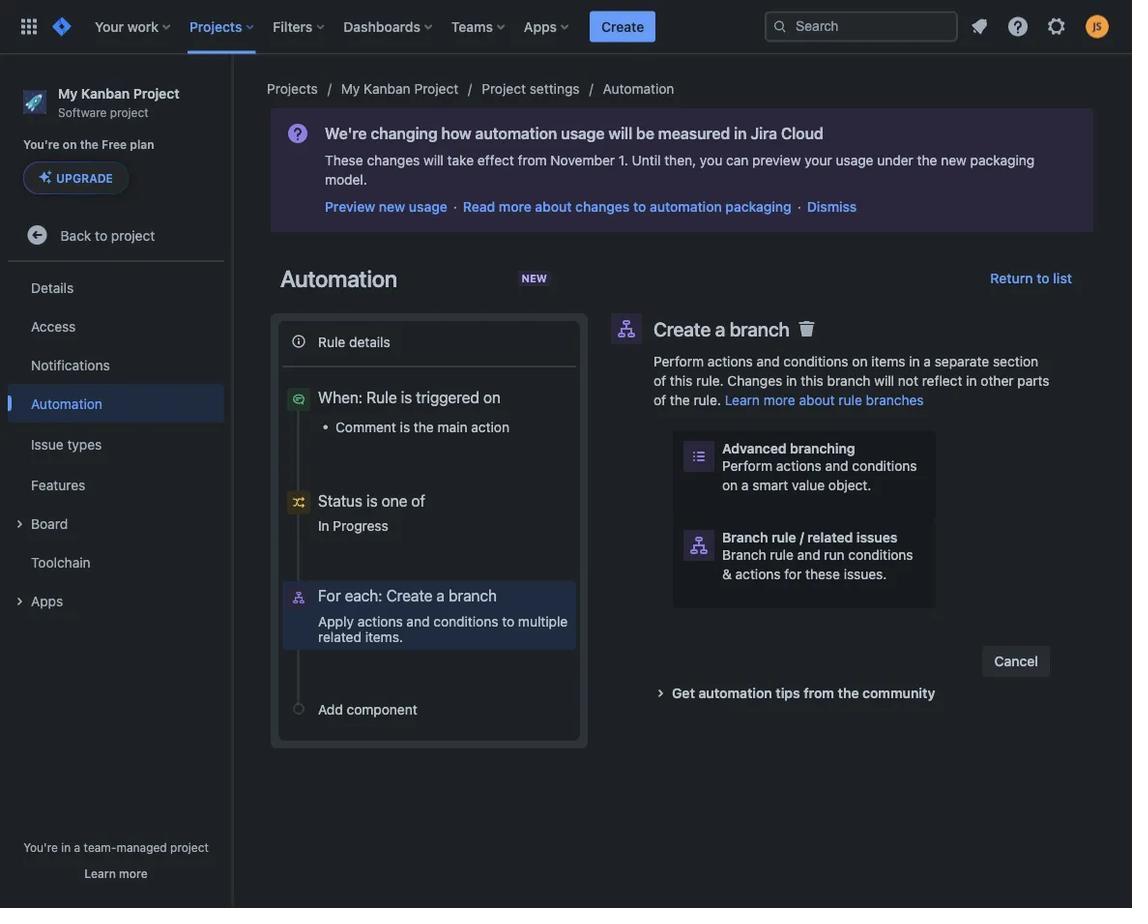Task type: describe. For each thing, give the bounding box(es) containing it.
teams
[[451, 18, 493, 34]]

automation link for project settings
[[603, 77, 674, 101]]

preview new usage · read more about changes to automation packaging · dismiss
[[325, 199, 857, 215]]

1 horizontal spatial more
[[499, 199, 532, 215]]

in inside we're changing how automation usage will be measured in jira cloud these changes will take effect from november 1. until then, you can preview your usage under the new packaging model.
[[734, 124, 747, 143]]

get automation tips from the community button
[[649, 682, 1050, 705]]

1 vertical spatial rule
[[772, 529, 797, 545]]

upgrade
[[56, 171, 113, 185]]

0 horizontal spatial branch
[[449, 586, 497, 605]]

conditions inside the branch rule / related issues branch rule and run conditions & actions for these issues.
[[848, 547, 913, 563]]

changes inside we're changing how automation usage will be measured in jira cloud these changes will take effect from november 1. until then, you can preview your usage under the new packaging model.
[[367, 152, 420, 168]]

0 vertical spatial branch
[[730, 317, 790, 340]]

your work
[[95, 18, 159, 34]]

comment is the main action
[[336, 419, 510, 435]]

project settings link
[[482, 77, 580, 101]]

automation inside dropdown button
[[699, 685, 772, 701]]

dismiss
[[807, 199, 857, 215]]

preview
[[752, 152, 801, 168]]

software
[[58, 105, 107, 119]]

perform inside the advanced branching perform actions and conditions on a smart value object.
[[722, 458, 773, 474]]

search image
[[773, 19, 788, 34]]

group containing details
[[8, 262, 224, 626]]

project for my kanban project
[[414, 81, 459, 97]]

sidebar navigation image
[[211, 77, 253, 116]]

2 branch from the top
[[722, 547, 766, 563]]

teams button
[[446, 11, 512, 42]]

object.
[[829, 477, 872, 493]]

return
[[991, 270, 1033, 286]]

one
[[382, 491, 407, 510]]

you're in a team-managed project
[[23, 840, 209, 854]]

0 horizontal spatial new
[[379, 199, 405, 215]]

status
[[318, 491, 363, 510]]

for each: create a branch image
[[615, 317, 638, 340]]

appswitcher icon image
[[17, 15, 41, 38]]

filters
[[273, 18, 313, 34]]

1 vertical spatial changes
[[576, 199, 630, 215]]

2 horizontal spatial project
[[482, 81, 526, 97]]

items.
[[365, 629, 403, 645]]

settings image
[[1045, 15, 1069, 38]]

kanban for my kanban project software project
[[81, 85, 130, 101]]

2 this from the left
[[801, 373, 824, 389]]

1 this from the left
[[670, 373, 693, 389]]

settings
[[530, 81, 580, 97]]

branch rule / related issues branch rule and run conditions & actions for these issues.
[[722, 529, 913, 582]]

branching
[[790, 440, 855, 456]]

notifications
[[31, 357, 110, 373]]

delete image
[[796, 317, 819, 340]]

learn more about rule branches
[[725, 392, 924, 408]]

return to list
[[991, 270, 1072, 286]]

on inside the advanced branching perform actions and conditions on a smart value object.
[[722, 477, 738, 493]]

we're
[[325, 124, 367, 143]]

can
[[726, 152, 749, 168]]

my for my kanban project
[[341, 81, 360, 97]]

advanced branching perform actions and conditions on a smart value object.
[[722, 440, 917, 493]]

for
[[785, 566, 802, 582]]

2 vertical spatial rule
[[770, 547, 794, 563]]

dashboards button
[[338, 11, 440, 42]]

in
[[318, 518, 329, 534]]

managed
[[116, 840, 167, 854]]

create for create
[[602, 18, 644, 34]]

reflect
[[922, 373, 963, 389]]

your
[[95, 18, 124, 34]]

1 vertical spatial automation
[[650, 199, 722, 215]]

actions inside the branch rule / related issues branch rule and run conditions & actions for these issues.
[[735, 566, 781, 582]]

issue types link
[[8, 423, 224, 465]]

projects link
[[267, 77, 318, 101]]

automation for project settings
[[603, 81, 674, 97]]

your
[[805, 152, 832, 168]]

section
[[993, 353, 1039, 369]]

rule details
[[318, 333, 390, 349]]

for
[[318, 586, 341, 605]]

the inside we're changing how automation usage will be measured in jira cloud these changes will take effect from november 1. until then, you can preview your usage under the new packaging model.
[[917, 152, 938, 168]]

0 horizontal spatial usage
[[409, 199, 448, 215]]

projects button
[[184, 11, 261, 42]]

1 · from the left
[[453, 199, 457, 215]]

access link
[[8, 307, 224, 345]]

under
[[877, 152, 914, 168]]

when: rule is triggered on
[[318, 388, 501, 407]]

action
[[471, 419, 510, 435]]

plan
[[130, 138, 154, 151]]

expand image
[[8, 513, 31, 536]]

my for my kanban project software project
[[58, 85, 78, 101]]

details
[[349, 333, 390, 349]]

issue
[[31, 436, 64, 452]]

notifications link
[[8, 345, 224, 384]]

the left main
[[414, 419, 434, 435]]

dismiss button
[[807, 197, 857, 217]]

automation for notifications
[[31, 395, 102, 411]]

branch inside perform actions and conditions on items in a separate section of this rule. changes in this branch will not reflect in other parts of the rule.
[[827, 373, 871, 389]]

packaging inside we're changing how automation usage will be measured in jira cloud these changes will take effect from november 1. until then, you can preview your usage under the new packaging model.
[[971, 152, 1035, 168]]

1 vertical spatial of
[[654, 392, 666, 408]]

cloud
[[781, 124, 824, 143]]

on up action in the left of the page
[[483, 388, 501, 407]]

1 vertical spatial usage
[[836, 152, 874, 168]]

automation link for notifications
[[8, 384, 224, 423]]

banner containing your work
[[0, 0, 1132, 54]]

and inside the advanced branching perform actions and conditions on a smart value object.
[[825, 458, 849, 474]]

my kanban project
[[341, 81, 459, 97]]

and inside apply actions and conditions to multiple related items.
[[407, 613, 430, 629]]

1 horizontal spatial rule
[[367, 388, 397, 407]]

rule details button
[[282, 325, 576, 358]]

and inside perform actions and conditions on items in a separate section of this rule. changes in this branch will not reflect in other parts of the rule.
[[757, 353, 780, 369]]

learn more about rule branches link
[[725, 392, 924, 408]]

related inside apply actions and conditions to multiple related items.
[[318, 629, 362, 645]]

measured
[[658, 124, 730, 143]]

is for the
[[400, 419, 410, 435]]

0 vertical spatial rule
[[839, 392, 862, 408]]

toolchain
[[31, 554, 91, 570]]

perform actions and conditions on items in a separate section of this rule. changes in this branch will not reflect in other parts of the rule.
[[654, 353, 1050, 408]]

kanban for my kanban project
[[364, 81, 411, 97]]

not
[[898, 373, 919, 389]]

november
[[551, 152, 615, 168]]

related inside the branch rule / related issues branch rule and run conditions & actions for these issues.
[[808, 529, 853, 545]]

projects for projects link on the top left
[[267, 81, 318, 97]]

from inside we're changing how automation usage will be measured in jira cloud these changes will take effect from november 1. until then, you can preview your usage under the new packaging model.
[[518, 152, 547, 168]]

in down separate
[[966, 373, 977, 389]]

learn more
[[84, 866, 148, 880]]

learn for learn more about rule branches
[[725, 392, 760, 408]]

back
[[61, 227, 91, 243]]

get
[[672, 685, 695, 701]]

new inside we're changing how automation usage will be measured in jira cloud these changes will take effect from november 1. until then, you can preview your usage under the new packaging model.
[[941, 152, 967, 168]]

you
[[700, 152, 723, 168]]

0 vertical spatial is
[[401, 388, 412, 407]]

notifications image
[[968, 15, 991, 38]]

upgrade button
[[24, 163, 128, 194]]

for each: create a branch
[[318, 586, 497, 605]]

1 vertical spatial packaging
[[726, 199, 792, 215]]

team-
[[84, 840, 116, 854]]

toolchain link
[[8, 543, 224, 581]]

0 horizontal spatial create
[[387, 586, 433, 605]]

more for learn more
[[119, 866, 148, 880]]

apps button
[[8, 581, 224, 620]]



Task type: locate. For each thing, give the bounding box(es) containing it.
create
[[602, 18, 644, 34], [654, 317, 711, 340], [387, 586, 433, 605]]

perform down advanced
[[722, 458, 773, 474]]

project inside my kanban project software project
[[110, 105, 149, 119]]

1 vertical spatial automation
[[280, 265, 397, 292]]

you're up upgrade button
[[23, 138, 60, 151]]

read
[[463, 199, 495, 215]]

projects right sidebar navigation image at top left
[[267, 81, 318, 97]]

on inside perform actions and conditions on items in a separate section of this rule. changes in this branch will not reflect in other parts of the rule.
[[852, 353, 868, 369]]

1 horizontal spatial ·
[[798, 199, 801, 215]]

your profile and settings image
[[1086, 15, 1109, 38]]

2 vertical spatial project
[[170, 840, 209, 854]]

the
[[80, 138, 99, 151], [917, 152, 938, 168], [670, 392, 690, 408], [414, 419, 434, 435], [838, 685, 859, 701]]

to left list
[[1037, 270, 1050, 286]]

board
[[31, 515, 68, 531]]

and down for each: create a branch
[[407, 613, 430, 629]]

0 horizontal spatial project
[[133, 85, 179, 101]]

kanban up software
[[81, 85, 130, 101]]

free
[[102, 138, 127, 151]]

issues
[[857, 529, 898, 545]]

group
[[8, 262, 224, 626]]

multiple
[[518, 613, 568, 629]]

model.
[[325, 172, 367, 188]]

primary element
[[12, 0, 765, 54]]

tips
[[776, 685, 800, 701]]

1 vertical spatial create
[[654, 317, 711, 340]]

kanban up changing
[[364, 81, 411, 97]]

is for one
[[366, 491, 378, 510]]

is left one
[[366, 491, 378, 510]]

create right each:
[[387, 586, 433, 605]]

from inside dropdown button
[[804, 685, 835, 701]]

create right for each: create a branch image
[[654, 317, 711, 340]]

conditions down issues
[[848, 547, 913, 563]]

apply
[[318, 613, 354, 629]]

0 vertical spatial from
[[518, 152, 547, 168]]

0 horizontal spatial more
[[119, 866, 148, 880]]

0 horizontal spatial related
[[318, 629, 362, 645]]

and down /
[[797, 547, 821, 563]]

rule left details
[[318, 333, 345, 349]]

will
[[609, 124, 633, 143], [424, 152, 444, 168], [874, 373, 895, 389]]

in left team-
[[61, 840, 71, 854]]

more for learn more about rule branches
[[764, 392, 796, 408]]

1 vertical spatial you're
[[23, 840, 58, 854]]

kanban
[[364, 81, 411, 97], [81, 85, 130, 101]]

on left items
[[852, 353, 868, 369]]

actions down each:
[[357, 613, 403, 629]]

of
[[654, 373, 666, 389], [654, 392, 666, 408], [411, 491, 425, 510]]

1 vertical spatial projects
[[267, 81, 318, 97]]

help image
[[1007, 15, 1030, 38]]

automation down then,
[[650, 199, 722, 215]]

cancel
[[995, 653, 1039, 669]]

my kanban project software project
[[58, 85, 179, 119]]

Search field
[[765, 11, 958, 42]]

1 vertical spatial will
[[424, 152, 444, 168]]

project left settings
[[482, 81, 526, 97]]

delete image
[[548, 586, 571, 609]]

0 vertical spatial perform
[[654, 353, 704, 369]]

1 horizontal spatial branch
[[730, 317, 790, 340]]

to right 'back'
[[95, 227, 107, 243]]

create button
[[590, 11, 656, 42]]

2 vertical spatial more
[[119, 866, 148, 880]]

run
[[824, 547, 845, 563]]

issue types
[[31, 436, 102, 452]]

cancel button
[[983, 646, 1050, 677]]

will down items
[[874, 373, 895, 389]]

on
[[63, 138, 77, 151], [852, 353, 868, 369], [483, 388, 501, 407], [722, 477, 738, 493]]

conditions inside the advanced branching perform actions and conditions on a smart value object.
[[852, 458, 917, 474]]

0 horizontal spatial ·
[[453, 199, 457, 215]]

2 horizontal spatial more
[[764, 392, 796, 408]]

and inside the branch rule / related issues branch rule and run conditions & actions for these issues.
[[797, 547, 821, 563]]

automation
[[475, 124, 557, 143], [650, 199, 722, 215], [699, 685, 772, 701]]

branch up apply actions and conditions to multiple related items. on the bottom of page
[[449, 586, 497, 605]]

0 vertical spatial project
[[110, 105, 149, 119]]

0 horizontal spatial from
[[518, 152, 547, 168]]

will left be
[[609, 124, 633, 143]]

my up software
[[58, 85, 78, 101]]

1 horizontal spatial project
[[414, 81, 459, 97]]

0 horizontal spatial kanban
[[81, 85, 130, 101]]

apps down "toolchain"
[[31, 593, 63, 609]]

comment
[[336, 419, 396, 435]]

automation up effect
[[475, 124, 557, 143]]

1 vertical spatial rule
[[367, 388, 397, 407]]

kanban inside my kanban project software project
[[81, 85, 130, 101]]

apps right teams popup button on the left of page
[[524, 18, 557, 34]]

0 horizontal spatial perform
[[654, 353, 704, 369]]

changes
[[728, 373, 783, 389]]

a left delete icon
[[715, 317, 725, 340]]

a inside the advanced branching perform actions and conditions on a smart value object.
[[742, 477, 749, 493]]

apps inside apps dropdown button
[[524, 18, 557, 34]]

you're for you're on the free plan
[[23, 138, 60, 151]]

1 horizontal spatial will
[[609, 124, 633, 143]]

0 vertical spatial usage
[[561, 124, 605, 143]]

1 horizontal spatial from
[[804, 685, 835, 701]]

expand image
[[649, 682, 672, 705]]

branches
[[866, 392, 924, 408]]

2 horizontal spatial will
[[874, 373, 895, 389]]

0 vertical spatial of
[[654, 373, 666, 389]]

rule up comment
[[367, 388, 397, 407]]

my kanban project link
[[341, 77, 459, 101]]

2 you're from the top
[[23, 840, 58, 854]]

is
[[401, 388, 412, 407], [400, 419, 410, 435], [366, 491, 378, 510]]

actions inside perform actions and conditions on items in a separate section of this rule. changes in this branch will not reflect in other parts of the rule.
[[708, 353, 753, 369]]

rule inside button
[[318, 333, 345, 349]]

back to project link
[[8, 216, 224, 255]]

project up plan on the top left of page
[[133, 85, 179, 101]]

1 horizontal spatial automation
[[280, 265, 397, 292]]

0 horizontal spatial learn
[[84, 866, 116, 880]]

in
[[734, 124, 747, 143], [909, 353, 920, 369], [786, 373, 797, 389], [966, 373, 977, 389], [61, 840, 71, 854]]

projects up sidebar navigation image at top left
[[190, 18, 242, 34]]

project up details link
[[111, 227, 155, 243]]

create for create a branch
[[654, 317, 711, 340]]

projects inside dropdown button
[[190, 18, 242, 34]]

features link
[[8, 465, 224, 504]]

create inside "button"
[[602, 18, 644, 34]]

usage left "read"
[[409, 199, 448, 215]]

2 vertical spatial will
[[874, 373, 895, 389]]

0 vertical spatial new
[[941, 152, 967, 168]]

issues.
[[844, 566, 887, 582]]

more down changes
[[764, 392, 796, 408]]

2 horizontal spatial automation
[[603, 81, 674, 97]]

conditions
[[784, 353, 849, 369], [852, 458, 917, 474], [848, 547, 913, 563], [433, 613, 498, 629]]

will left take
[[424, 152, 444, 168]]

0 vertical spatial automation
[[475, 124, 557, 143]]

about up the branching
[[799, 392, 835, 408]]

0 horizontal spatial changes
[[367, 152, 420, 168]]

1 horizontal spatial packaging
[[971, 152, 1035, 168]]

actions
[[708, 353, 753, 369], [776, 458, 822, 474], [735, 566, 781, 582], [357, 613, 403, 629]]

you're for you're in a team-managed project
[[23, 840, 58, 854]]

read more about changes to automation packaging button
[[463, 197, 792, 217]]

2 vertical spatial automation
[[31, 395, 102, 411]]

the left free
[[80, 138, 99, 151]]

1 branch from the top
[[722, 529, 768, 545]]

rule.
[[696, 373, 724, 389], [694, 392, 721, 408]]

the left community
[[838, 685, 859, 701]]

1 horizontal spatial projects
[[267, 81, 318, 97]]

0 vertical spatial automation link
[[603, 77, 674, 101]]

value
[[792, 477, 825, 493]]

more right "read"
[[499, 199, 532, 215]]

main
[[438, 419, 468, 435]]

usage up november
[[561, 124, 605, 143]]

this up the learn more about rule branches
[[801, 373, 824, 389]]

1 horizontal spatial my
[[341, 81, 360, 97]]

in up not
[[909, 353, 920, 369]]

branch left delete icon
[[730, 317, 790, 340]]

automation right get
[[699, 685, 772, 701]]

0 horizontal spatial automation
[[31, 395, 102, 411]]

learn more button
[[84, 865, 148, 881]]

access
[[31, 318, 76, 334]]

1 horizontal spatial usage
[[561, 124, 605, 143]]

0 horizontal spatial automation link
[[8, 384, 224, 423]]

1 vertical spatial branch
[[827, 373, 871, 389]]

1 horizontal spatial kanban
[[364, 81, 411, 97]]

effect
[[478, 152, 514, 168]]

is down when: rule is triggered on
[[400, 419, 410, 435]]

new right under
[[941, 152, 967, 168]]

1 vertical spatial apps
[[31, 593, 63, 609]]

a inside perform actions and conditions on items in a separate section of this rule. changes in this branch will not reflect in other parts of the rule.
[[924, 353, 931, 369]]

details
[[31, 279, 74, 295]]

changes
[[367, 152, 420, 168], [576, 199, 630, 215]]

new right preview
[[379, 199, 405, 215]]

2 vertical spatial is
[[366, 491, 378, 510]]

1 vertical spatial new
[[379, 199, 405, 215]]

project inside my kanban project software project
[[133, 85, 179, 101]]

0 vertical spatial about
[[535, 199, 572, 215]]

2 · from the left
[[798, 199, 801, 215]]

0 vertical spatial changes
[[367, 152, 420, 168]]

1 horizontal spatial about
[[799, 392, 835, 408]]

0 vertical spatial will
[[609, 124, 633, 143]]

1.
[[619, 152, 628, 168]]

types
[[67, 436, 102, 452]]

jira software image
[[50, 15, 73, 38], [50, 15, 73, 38]]

related up run
[[808, 529, 853, 545]]

board button
[[8, 504, 224, 543]]

1 horizontal spatial learn
[[725, 392, 760, 408]]

· left "read"
[[453, 199, 457, 215]]

actions inside the advanced branching perform actions and conditions on a smart value object.
[[776, 458, 822, 474]]

1 vertical spatial branch
[[722, 547, 766, 563]]

0 horizontal spatial apps
[[31, 593, 63, 609]]

details link
[[8, 268, 224, 307]]

0 horizontal spatial this
[[670, 373, 693, 389]]

project up plan on the top left of page
[[110, 105, 149, 119]]

project for my kanban project software project
[[133, 85, 179, 101]]

automation up rule details
[[280, 265, 397, 292]]

is inside status is one of in progress
[[366, 491, 378, 510]]

0 vertical spatial packaging
[[971, 152, 1035, 168]]

0 vertical spatial apps
[[524, 18, 557, 34]]

and down the branching
[[825, 458, 849, 474]]

0 vertical spatial you're
[[23, 138, 60, 151]]

1 vertical spatial from
[[804, 685, 835, 701]]

a up apply actions and conditions to multiple related items. on the bottom of page
[[437, 586, 445, 605]]

on left smart
[[722, 477, 738, 493]]

0 vertical spatial automation
[[603, 81, 674, 97]]

new
[[941, 152, 967, 168], [379, 199, 405, 215]]

on up upgrade button
[[63, 138, 77, 151]]

learn down changes
[[725, 392, 760, 408]]

0 horizontal spatial will
[[424, 152, 444, 168]]

conditions inside perform actions and conditions on items in a separate section of this rule. changes in this branch will not reflect in other parts of the rule.
[[784, 353, 849, 369]]

to inside apply actions and conditions to multiple related items.
[[502, 613, 515, 629]]

automation up be
[[603, 81, 674, 97]]

branch up learn more about rule branches link
[[827, 373, 871, 389]]

to
[[633, 199, 646, 215], [95, 227, 107, 243], [1037, 270, 1050, 286], [502, 613, 515, 629]]

your work button
[[89, 11, 178, 42]]

and
[[757, 353, 780, 369], [825, 458, 849, 474], [797, 547, 821, 563], [407, 613, 430, 629]]

actions inside apply actions and conditions to multiple related items.
[[357, 613, 403, 629]]

in left jira
[[734, 124, 747, 143]]

0 vertical spatial branch
[[722, 529, 768, 545]]

to down until
[[633, 199, 646, 215]]

1 horizontal spatial apps
[[524, 18, 557, 34]]

be
[[636, 124, 654, 143]]

1 vertical spatial related
[[318, 629, 362, 645]]

parts
[[1018, 373, 1050, 389]]

2 vertical spatial create
[[387, 586, 433, 605]]

about down november
[[535, 199, 572, 215]]

1 you're from the top
[[23, 138, 60, 151]]

when:
[[318, 388, 363, 407]]

/
[[800, 529, 804, 545]]

automation link up types
[[8, 384, 224, 423]]

1 vertical spatial perform
[[722, 458, 773, 474]]

to left multiple at bottom
[[502, 613, 515, 629]]

project
[[110, 105, 149, 119], [111, 227, 155, 243], [170, 840, 209, 854]]

branch
[[730, 317, 790, 340], [827, 373, 871, 389], [449, 586, 497, 605]]

you're
[[23, 138, 60, 151], [23, 840, 58, 854]]

of inside status is one of in progress
[[411, 491, 425, 510]]

project up the how
[[414, 81, 459, 97]]

triggered
[[416, 388, 480, 407]]

rule left the branches
[[839, 392, 862, 408]]

rule up for
[[770, 547, 794, 563]]

0 horizontal spatial about
[[535, 199, 572, 215]]

rule. left changes
[[696, 373, 724, 389]]

related
[[808, 529, 853, 545], [318, 629, 362, 645]]

apps inside apps button
[[31, 593, 63, 609]]

rule left /
[[772, 529, 797, 545]]

conditions up object.
[[852, 458, 917, 474]]

2 horizontal spatial create
[[654, 317, 711, 340]]

packaging
[[971, 152, 1035, 168], [726, 199, 792, 215]]

a left smart
[[742, 477, 749, 493]]

2 horizontal spatial branch
[[827, 373, 871, 389]]

the down create a branch
[[670, 392, 690, 408]]

will inside perform actions and conditions on items in a separate section of this rule. changes in this branch will not reflect in other parts of the rule.
[[874, 373, 895, 389]]

0 horizontal spatial rule
[[318, 333, 345, 349]]

perform down create a branch
[[654, 353, 704, 369]]

separate
[[935, 353, 989, 369]]

in right changes
[[786, 373, 797, 389]]

&
[[722, 566, 732, 582]]

project inside back to project link
[[111, 227, 155, 243]]

project
[[414, 81, 459, 97], [482, 81, 526, 97], [133, 85, 179, 101]]

actions up changes
[[708, 353, 753, 369]]

learn inside button
[[84, 866, 116, 880]]

automation down notifications at the left top of the page
[[31, 395, 102, 411]]

1 vertical spatial about
[[799, 392, 835, 408]]

automation inside we're changing how automation usage will be measured in jira cloud these changes will take effect from november 1. until then, you can preview your usage under the new packaging model.
[[475, 124, 557, 143]]

the inside perform actions and conditions on items in a separate section of this rule. changes in this branch will not reflect in other parts of the rule.
[[670, 392, 690, 408]]

changes down november
[[576, 199, 630, 215]]

new
[[522, 272, 547, 284]]

features
[[31, 477, 85, 492]]

2 vertical spatial of
[[411, 491, 425, 510]]

a left team-
[[74, 840, 80, 854]]

expand image
[[8, 590, 31, 613]]

from right effect
[[518, 152, 547, 168]]

a up reflect
[[924, 353, 931, 369]]

1 horizontal spatial related
[[808, 529, 853, 545]]

to inside 'button'
[[1037, 270, 1050, 286]]

1 vertical spatial learn
[[84, 866, 116, 880]]

perform inside perform actions and conditions on items in a separate section of this rule. changes in this branch will not reflect in other parts of the rule.
[[654, 353, 704, 369]]

apply actions and conditions to multiple related items.
[[318, 613, 568, 645]]

0 vertical spatial learn
[[725, 392, 760, 408]]

learn for learn more
[[84, 866, 116, 880]]

more down managed
[[119, 866, 148, 880]]

actions up "value"
[[776, 458, 822, 474]]

1 horizontal spatial perform
[[722, 458, 773, 474]]

actions right &
[[735, 566, 781, 582]]

2 vertical spatial usage
[[409, 199, 448, 215]]

0 vertical spatial rule.
[[696, 373, 724, 389]]

create right apps dropdown button
[[602, 18, 644, 34]]

1 vertical spatial rule.
[[694, 392, 721, 408]]

1 vertical spatial more
[[764, 392, 796, 408]]

usage right your
[[836, 152, 874, 168]]

the inside dropdown button
[[838, 685, 859, 701]]

conditions down delete icon
[[784, 353, 849, 369]]

from right tips
[[804, 685, 835, 701]]

is up comment is the main action
[[401, 388, 412, 407]]

rule. down create a branch
[[694, 392, 721, 408]]

changes down changing
[[367, 152, 420, 168]]

preview
[[325, 199, 375, 215]]

1 horizontal spatial automation link
[[603, 77, 674, 101]]

get automation tips from the community
[[672, 685, 935, 701]]

the right under
[[917, 152, 938, 168]]

my inside my kanban project software project
[[58, 85, 78, 101]]

these
[[806, 566, 840, 582]]

project settings
[[482, 81, 580, 97]]

more inside button
[[119, 866, 148, 880]]

conditions down for each: create a branch
[[433, 613, 498, 629]]

filters button
[[267, 11, 332, 42]]

projects for projects dropdown button at the left top
[[190, 18, 242, 34]]

banner
[[0, 0, 1132, 54]]

my up the we're at the left top
[[341, 81, 360, 97]]

other
[[981, 373, 1014, 389]]

you're left team-
[[23, 840, 58, 854]]

advanced
[[722, 440, 787, 456]]

this down create a branch
[[670, 373, 693, 389]]

learn down team-
[[84, 866, 116, 880]]

we're changing how automation usage will be measured in jira cloud these changes will take effect from november 1. until then, you can preview your usage under the new packaging model.
[[325, 124, 1035, 188]]

conditions inside apply actions and conditions to multiple related items.
[[433, 613, 498, 629]]

1 vertical spatial automation link
[[8, 384, 224, 423]]

smart
[[753, 477, 788, 493]]

0 horizontal spatial packaging
[[726, 199, 792, 215]]

1 horizontal spatial new
[[941, 152, 967, 168]]

related down for
[[318, 629, 362, 645]]

items
[[872, 353, 906, 369]]

project right managed
[[170, 840, 209, 854]]

jira
[[751, 124, 778, 143]]

automation link up be
[[603, 77, 674, 101]]

2 horizontal spatial usage
[[836, 152, 874, 168]]

0 vertical spatial more
[[499, 199, 532, 215]]

back to project
[[61, 227, 155, 243]]

1 horizontal spatial this
[[801, 373, 824, 389]]

· left 'dismiss'
[[798, 199, 801, 215]]



Task type: vqa. For each thing, say whether or not it's contained in the screenshot.
Now.
no



